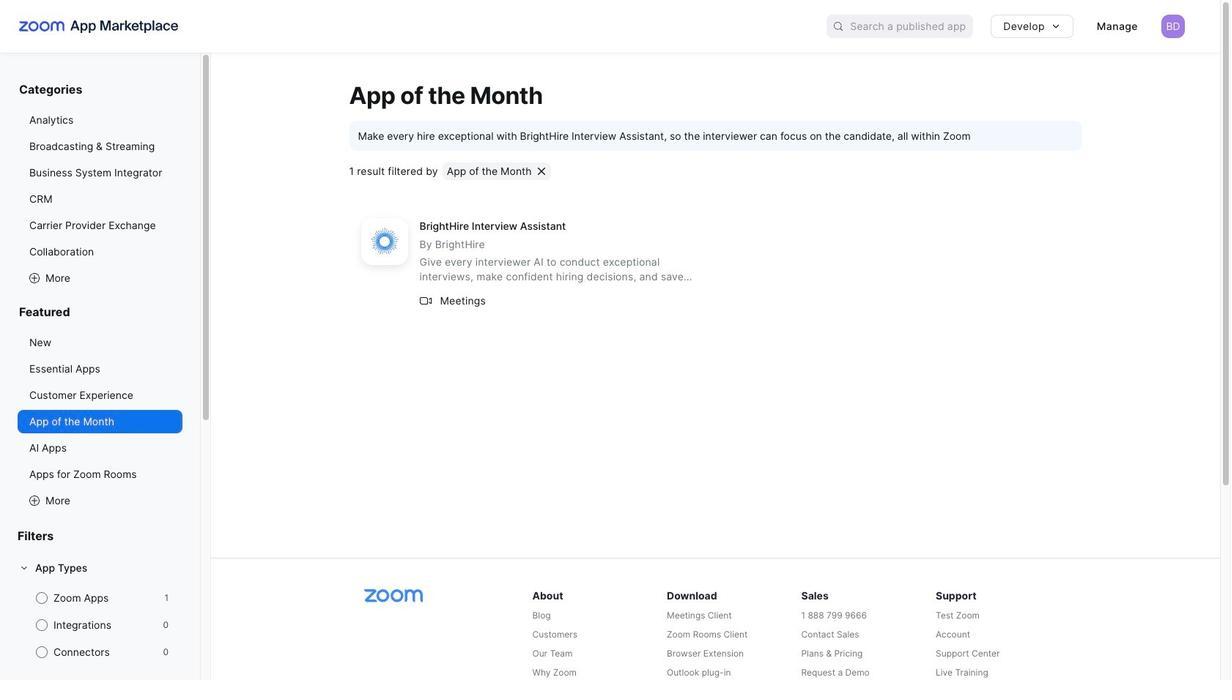 Task type: describe. For each thing, give the bounding box(es) containing it.
current user is barb dwyer element
[[1161, 15, 1185, 38]]



Task type: locate. For each thing, give the bounding box(es) containing it.
search a published app element
[[827, 15, 973, 38]]

Search text field
[[850, 16, 973, 37]]

banner
[[0, 0, 1220, 53]]



Task type: vqa. For each thing, say whether or not it's contained in the screenshot.
fight
no



